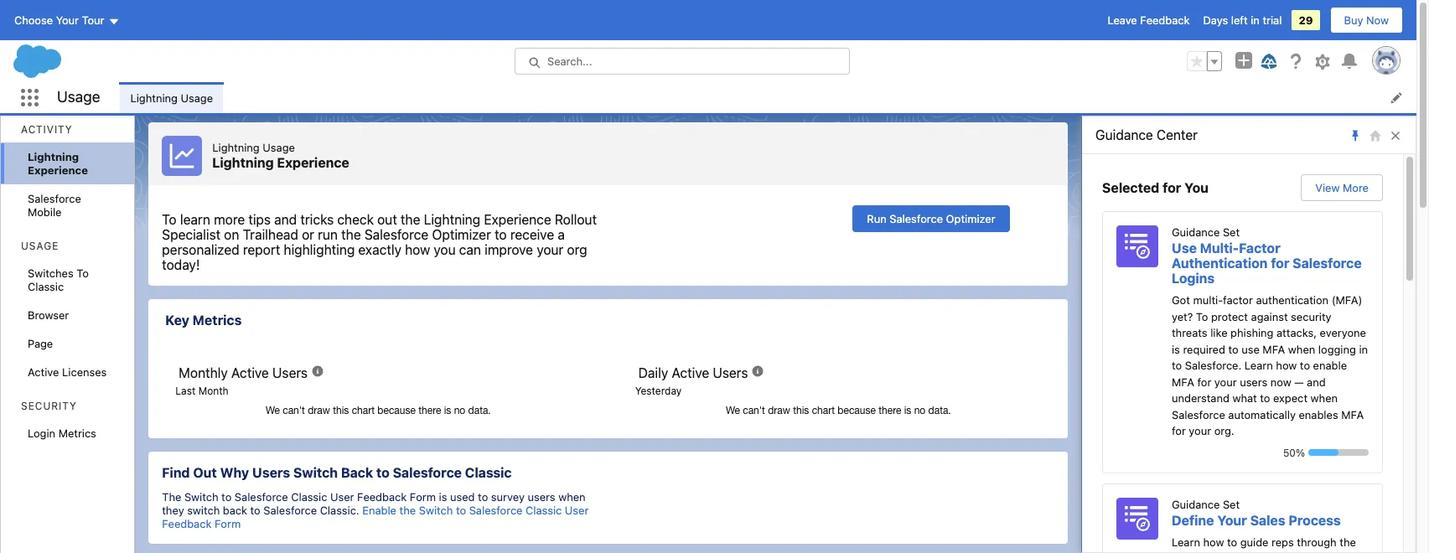 Task type: vqa. For each thing, say whether or not it's contained in the screenshot.
logging
yes



Task type: locate. For each thing, give the bounding box(es) containing it.
1 vertical spatial your
[[1218, 513, 1248, 528]]

user down find out why users switch back to salesforce classic
[[330, 490, 354, 504]]

user
[[330, 490, 354, 504], [565, 504, 589, 517]]

feedback inside the switch to salesforce classic user feedback form is used to survey users when they switch back to salesforce classic.
[[357, 490, 407, 504]]

to down why on the left of the page
[[222, 490, 232, 504]]

users right the survey
[[528, 490, 556, 504]]

attacks,
[[1277, 326, 1317, 340]]

lightning up lightning usage logo
[[130, 91, 178, 104]]

salesforce inside to learn more tips and tricks check out the lightning experience rollout specialist on trailhead or run the                      salesforce optimizer to receive a personalized report highlighting exactly how you can improve your org today!
[[365, 227, 429, 242]]

used
[[450, 490, 475, 504]]

0 vertical spatial your
[[56, 13, 79, 27]]

when up enables
[[1311, 392, 1338, 405]]

users
[[1240, 375, 1268, 389], [528, 490, 556, 504]]

lightning usage logo image
[[162, 136, 202, 176]]

2 vertical spatial guidance
[[1172, 498, 1220, 511]]

selected for you
[[1103, 180, 1209, 195]]

1 vertical spatial in
[[1360, 343, 1369, 356]]

form left used
[[410, 490, 436, 504]]

0 vertical spatial guidance
[[1096, 127, 1154, 143]]

1 horizontal spatial switch
[[293, 465, 338, 480]]

2 set from the top
[[1223, 498, 1240, 511]]

to learn more tips and tricks check out the lightning experience rollout specialist on trailhead or run the                      salesforce optimizer to receive a personalized report highlighting exactly how you can improve your org today!
[[162, 212, 597, 273]]

1 vertical spatial mfa
[[1172, 375, 1195, 389]]

define
[[1172, 513, 1215, 528]]

set inside guidance set use multi-factor authentication for salesforce logins got multi-factor authentication (mfa) yet? to protect against security threats like phishing attacks, everyone is required to use mfa when logging in to salesforce. learn how to enable mfa for your users now — and understand what to expect when salesforce automatically enables mfa for your org.
[[1223, 226, 1240, 239]]

0 horizontal spatial form
[[215, 517, 241, 531]]

how inside guidance set use multi-factor authentication for salesforce logins got multi-factor authentication (mfa) yet? to protect against security threats like phishing attacks, everyone is required to use mfa when logging in to salesforce. learn how to enable mfa for your users now — and understand what to expect when salesforce automatically enables mfa for your org.
[[1277, 359, 1298, 372]]

1 horizontal spatial is
[[1172, 343, 1181, 356]]

active right monthly on the left bottom of the page
[[231, 366, 269, 381]]

feedback
[[1141, 13, 1190, 27], [357, 490, 407, 504], [162, 517, 212, 531]]

your left tour
[[56, 13, 79, 27]]

usage up switches
[[21, 240, 59, 252]]

feedback down the
[[162, 517, 212, 531]]

your left the org.
[[1189, 424, 1212, 438]]

tricks
[[301, 212, 334, 227]]

0 vertical spatial mfa
[[1263, 343, 1286, 356]]

active down 'page'
[[28, 366, 59, 379]]

0 horizontal spatial user
[[330, 490, 354, 504]]

to right switches
[[77, 267, 89, 280]]

feedback down back at the bottom left of page
[[357, 490, 407, 504]]

search...
[[548, 55, 592, 68]]

set up define your sales process button at the right bottom of the page
[[1223, 498, 1240, 511]]

switch down out
[[184, 490, 219, 504]]

0 horizontal spatial feedback
[[162, 517, 212, 531]]

0 horizontal spatial metrics
[[58, 427, 96, 440]]

now
[[1271, 375, 1292, 389]]

user inside the switch to salesforce classic user feedback form is used to survey users when they switch back to salesforce classic.
[[330, 490, 354, 504]]

phishing
[[1231, 326, 1274, 340]]

2 horizontal spatial switch
[[419, 504, 453, 517]]

usage up activity
[[57, 88, 100, 106]]

they
[[162, 504, 184, 517]]

0 horizontal spatial optimizer
[[432, 227, 491, 242]]

lightning for lightning usage
[[130, 91, 178, 104]]

how left you
[[405, 242, 430, 257]]

to up 'process.'
[[1228, 535, 1238, 549]]

on
[[224, 227, 239, 242]]

0 vertical spatial metrics
[[193, 313, 242, 328]]

1 horizontal spatial your
[[1218, 513, 1248, 528]]

29
[[1299, 13, 1314, 27]]

1 horizontal spatial form
[[410, 490, 436, 504]]

last
[[175, 385, 196, 397]]

page
[[28, 337, 53, 351]]

0 vertical spatial learn
[[1245, 359, 1274, 372]]

0 horizontal spatial your
[[56, 13, 79, 27]]

month
[[198, 385, 229, 397]]

set
[[1223, 226, 1240, 239], [1223, 498, 1240, 511]]

when down attacks,
[[1289, 343, 1316, 356]]

set inside guidance set define your sales process learn how to guide reps through the sales process.
[[1223, 498, 1240, 511]]

feedback right leave
[[1141, 13, 1190, 27]]

1 vertical spatial learn
[[1172, 535, 1201, 549]]

1 horizontal spatial in
[[1360, 343, 1369, 356]]

guidance inside guidance set define your sales process learn how to guide reps through the sales process.
[[1172, 498, 1220, 511]]

users up "what" on the bottom of page
[[1240, 375, 1268, 389]]

user right the survey
[[565, 504, 589, 517]]

2 vertical spatial feedback
[[162, 517, 212, 531]]

the
[[162, 490, 181, 504]]

to left the survey
[[456, 504, 466, 517]]

2 horizontal spatial feedback
[[1141, 13, 1190, 27]]

form down why on the left of the page
[[215, 517, 241, 531]]

protect
[[1212, 310, 1249, 323]]

classic right the survey
[[526, 504, 562, 517]]

users inside the switch to salesforce classic user feedback form is used to survey users when they switch back to salesforce classic.
[[528, 490, 556, 504]]

2 vertical spatial to
[[1197, 310, 1209, 323]]

usage up tips
[[263, 141, 295, 154]]

authentication
[[1172, 256, 1268, 271]]

0 vertical spatial optimizer
[[946, 212, 996, 226]]

0 horizontal spatial is
[[439, 490, 447, 504]]

is inside the switch to salesforce classic user feedback form is used to survey users when they switch back to salesforce classic.
[[439, 490, 447, 504]]

1 vertical spatial your
[[1215, 375, 1237, 389]]

expect
[[1274, 392, 1308, 405]]

against
[[1252, 310, 1289, 323]]

your
[[56, 13, 79, 27], [1218, 513, 1248, 528]]

login metrics
[[28, 427, 96, 440]]

your inside to learn more tips and tricks check out the lightning experience rollout specialist on trailhead or run the                      salesforce optimizer to receive a personalized report highlighting exactly how you can improve your org today!
[[537, 242, 564, 257]]

mfa up 'understand'
[[1172, 375, 1195, 389]]

classic.
[[320, 504, 359, 517]]

guidance
[[1096, 127, 1154, 143], [1172, 226, 1220, 239], [1172, 498, 1220, 511]]

guidance left center
[[1096, 127, 1154, 143]]

active
[[28, 366, 59, 379], [231, 366, 269, 381], [672, 366, 710, 381]]

how up 'process.'
[[1204, 535, 1225, 549]]

trailhead
[[243, 227, 298, 242]]

2 horizontal spatial to
[[1197, 310, 1209, 323]]

2 horizontal spatial your
[[1215, 375, 1237, 389]]

1 horizontal spatial mfa
[[1263, 343, 1286, 356]]

guidance for guidance center
[[1096, 127, 1154, 143]]

when right the survey
[[559, 490, 586, 504]]

learn
[[180, 212, 210, 227]]

you
[[434, 242, 456, 257]]

1 horizontal spatial your
[[1189, 424, 1212, 438]]

1 set from the top
[[1223, 226, 1240, 239]]

guidance inside guidance set use multi-factor authentication for salesforce logins got multi-factor authentication (mfa) yet? to protect against security threats like phishing attacks, everyone is required to use mfa when logging in to salesforce. learn how to enable mfa for your users now — and understand what to expect when salesforce automatically enables mfa for your org.
[[1172, 226, 1220, 239]]

out
[[193, 465, 217, 480]]

classic up browser
[[28, 280, 64, 294]]

1 vertical spatial when
[[1311, 392, 1338, 405]]

your up guide
[[1218, 513, 1248, 528]]

experience up the tricks
[[277, 155, 349, 170]]

optimizer
[[946, 212, 996, 226], [432, 227, 491, 242]]

0 vertical spatial and
[[274, 212, 297, 227]]

learn
[[1245, 359, 1274, 372], [1172, 535, 1201, 549]]

guidance up 'use'
[[1172, 226, 1220, 239]]

2 active from the left
[[231, 366, 269, 381]]

define your sales process button
[[1172, 513, 1341, 528]]

switch
[[293, 465, 338, 480], [184, 490, 219, 504], [419, 504, 453, 517]]

1 horizontal spatial users
[[1240, 375, 1268, 389]]

run
[[867, 212, 887, 226]]

1 vertical spatial metrics
[[58, 427, 96, 440]]

your down the salesforce. in the bottom right of the page
[[1215, 375, 1237, 389]]

mobile
[[28, 205, 62, 219]]

1 horizontal spatial experience
[[277, 155, 349, 170]]

0 vertical spatial users
[[1240, 375, 1268, 389]]

buy now
[[1345, 13, 1390, 27]]

1 horizontal spatial and
[[1307, 375, 1326, 389]]

lightning inside lightning experience
[[28, 150, 79, 164]]

2 horizontal spatial how
[[1277, 359, 1298, 372]]

lightning down activity
[[28, 150, 79, 164]]

to inside guidance set define your sales process learn how to guide reps through the sales process.
[[1228, 535, 1238, 549]]

0 horizontal spatial how
[[405, 242, 430, 257]]

in inside guidance set use multi-factor authentication for salesforce logins got multi-factor authentication (mfa) yet? to protect against security threats like phishing attacks, everyone is required to use mfa when logging in to salesforce. learn how to enable mfa for your users now — and understand what to expect when salesforce automatically enables mfa for your org.
[[1360, 343, 1369, 356]]

improve
[[485, 242, 533, 257]]

to inside enable the switch to salesforce classic user feedback form
[[456, 504, 466, 517]]

switch right enable
[[419, 504, 453, 517]]

0 horizontal spatial and
[[274, 212, 297, 227]]

1 horizontal spatial to
[[162, 212, 177, 227]]

0 horizontal spatial mfa
[[1172, 375, 1195, 389]]

progress bar progress bar
[[1309, 449, 1369, 456]]

usage inside lightning usage lightning experience
[[263, 141, 295, 154]]

your inside popup button
[[56, 13, 79, 27]]

0 vertical spatial set
[[1223, 226, 1240, 239]]

metrics right key
[[193, 313, 242, 328]]

switch left back at the bottom left of page
[[293, 465, 338, 480]]

lightning
[[130, 91, 178, 104], [212, 141, 260, 154], [28, 150, 79, 164], [212, 155, 274, 170], [424, 212, 481, 227]]

report
[[243, 242, 280, 257]]

1 horizontal spatial metrics
[[193, 313, 242, 328]]

in down the everyone
[[1360, 343, 1369, 356]]

2 vertical spatial how
[[1204, 535, 1225, 549]]

daily active users
[[639, 366, 748, 381]]

lightning for lightning experience
[[28, 150, 79, 164]]

choose your tour
[[14, 13, 104, 27]]

to right back at the bottom left of page
[[377, 465, 390, 480]]

can
[[459, 242, 481, 257]]

set up multi-
[[1223, 226, 1240, 239]]

3 active from the left
[[672, 366, 710, 381]]

experience up improve
[[484, 212, 552, 227]]

in right left
[[1251, 13, 1260, 27]]

in
[[1251, 13, 1260, 27], [1360, 343, 1369, 356]]

experience up salesforce mobile
[[28, 164, 88, 177]]

1 vertical spatial optimizer
[[432, 227, 491, 242]]

lightning up you
[[424, 212, 481, 227]]

org.
[[1215, 424, 1235, 438]]

users
[[273, 366, 308, 381], [713, 366, 748, 381], [252, 465, 290, 480]]

1 horizontal spatial how
[[1204, 535, 1225, 549]]

0 horizontal spatial users
[[528, 490, 556, 504]]

the right through
[[1340, 535, 1357, 549]]

0 vertical spatial to
[[162, 212, 177, 227]]

monthly
[[179, 366, 228, 381]]

1 vertical spatial is
[[439, 490, 447, 504]]

threats
[[1172, 326, 1208, 340]]

to left receive
[[495, 227, 507, 242]]

0 vertical spatial your
[[537, 242, 564, 257]]

to up the —
[[1301, 359, 1311, 372]]

1 vertical spatial set
[[1223, 498, 1240, 511]]

how up 'now' at the bottom right of page
[[1277, 359, 1298, 372]]

1 horizontal spatial optimizer
[[946, 212, 996, 226]]

1 vertical spatial form
[[215, 517, 241, 531]]

1 vertical spatial guidance
[[1172, 226, 1220, 239]]

1 horizontal spatial user
[[565, 504, 589, 517]]

experience
[[277, 155, 349, 170], [28, 164, 88, 177], [484, 212, 552, 227]]

1 active from the left
[[28, 366, 59, 379]]

learn inside guidance set use multi-factor authentication for salesforce logins got multi-factor authentication (mfa) yet? to protect against security threats like phishing attacks, everyone is required to use mfa when logging in to salesforce. learn how to enable mfa for your users now — and understand what to expect when salesforce automatically enables mfa for your org.
[[1245, 359, 1274, 372]]

lightning inside to learn more tips and tricks check out the lightning experience rollout specialist on trailhead or run the                      salesforce optimizer to receive a personalized report highlighting exactly how you can improve your org today!
[[424, 212, 481, 227]]

experience inside lightning usage lightning experience
[[277, 155, 349, 170]]

2 horizontal spatial active
[[672, 366, 710, 381]]

2 vertical spatial mfa
[[1342, 408, 1365, 421]]

rollout
[[555, 212, 597, 227]]

0 horizontal spatial learn
[[1172, 535, 1201, 549]]

1 horizontal spatial learn
[[1245, 359, 1274, 372]]

guide
[[1241, 535, 1269, 549]]

1 vertical spatial to
[[77, 267, 89, 280]]

learn up sales
[[1172, 535, 1201, 549]]

automatically
[[1229, 408, 1296, 421]]

to left use
[[1229, 343, 1239, 356]]

group
[[1187, 51, 1223, 71]]

0 vertical spatial is
[[1172, 343, 1181, 356]]

active up yesterday
[[672, 366, 710, 381]]

is down threats
[[1172, 343, 1181, 356]]

1 vertical spatial users
[[528, 490, 556, 504]]

leave
[[1108, 13, 1138, 27]]

enable the switch to salesforce classic user feedback form link
[[162, 504, 589, 531]]

is left used
[[439, 490, 447, 504]]

2 vertical spatial your
[[1189, 424, 1212, 438]]

switch
[[187, 504, 220, 517]]

and right the —
[[1307, 375, 1326, 389]]

your left org
[[537, 242, 564, 257]]

0 vertical spatial how
[[405, 242, 430, 257]]

guidance up define
[[1172, 498, 1220, 511]]

switches
[[28, 267, 74, 280]]

2 vertical spatial when
[[559, 490, 586, 504]]

to inside guidance set use multi-factor authentication for salesforce logins got multi-factor authentication (mfa) yet? to protect against security threats like phishing attacks, everyone is required to use mfa when logging in to salesforce. learn how to enable mfa for your users now — and understand what to expect when salesforce automatically enables mfa for your org.
[[1197, 310, 1209, 323]]

usage up lightning usage logo
[[181, 91, 213, 104]]

mfa
[[1263, 343, 1286, 356], [1172, 375, 1195, 389], [1342, 408, 1365, 421]]

check
[[337, 212, 374, 227]]

mfa right use
[[1263, 343, 1286, 356]]

0 vertical spatial form
[[410, 490, 436, 504]]

1 vertical spatial feedback
[[357, 490, 407, 504]]

classic down find out why users switch back to salesforce classic
[[291, 490, 327, 504]]

switch inside enable the switch to salesforce classic user feedback form
[[419, 504, 453, 517]]

0 horizontal spatial switch
[[184, 490, 219, 504]]

metrics right login
[[58, 427, 96, 440]]

switch inside the switch to salesforce classic user feedback form is used to survey users when they switch back to salesforce classic.
[[184, 490, 219, 504]]

choose your tour button
[[13, 7, 120, 34]]

mfa right enables
[[1342, 408, 1365, 421]]

to down multi-
[[1197, 310, 1209, 323]]

through
[[1298, 535, 1337, 549]]

yesterday
[[635, 385, 682, 397]]

and right tips
[[274, 212, 297, 227]]

to left learn
[[162, 212, 177, 227]]

lightning inside list
[[130, 91, 178, 104]]

2 horizontal spatial mfa
[[1342, 408, 1365, 421]]

to inside to learn more tips and tricks check out the lightning experience rollout specialist on trailhead or run the                      salesforce optimizer to receive a personalized report highlighting exactly how you can improve your org today!
[[162, 212, 177, 227]]

0 horizontal spatial to
[[77, 267, 89, 280]]

0 vertical spatial in
[[1251, 13, 1260, 27]]

the right enable
[[400, 504, 416, 517]]

1 horizontal spatial feedback
[[357, 490, 407, 504]]

lightning right lightning usage logo
[[212, 141, 260, 154]]

the switch to salesforce classic user feedback form is used to survey users when they switch back to salesforce classic.
[[162, 490, 586, 517]]

learn down use
[[1245, 359, 1274, 372]]

enable
[[1314, 359, 1348, 372]]

form
[[410, 490, 436, 504], [215, 517, 241, 531]]

days
[[1204, 13, 1229, 27]]

your
[[537, 242, 564, 257], [1215, 375, 1237, 389], [1189, 424, 1212, 438]]

0 horizontal spatial active
[[28, 366, 59, 379]]

0 vertical spatial feedback
[[1141, 13, 1190, 27]]

classic inside switches to classic
[[28, 280, 64, 294]]

1 vertical spatial how
[[1277, 359, 1298, 372]]

0 horizontal spatial your
[[537, 242, 564, 257]]

1 horizontal spatial active
[[231, 366, 269, 381]]

1 vertical spatial and
[[1307, 375, 1326, 389]]

users inside guidance set use multi-factor authentication for salesforce logins got multi-factor authentication (mfa) yet? to protect against security threats like phishing attacks, everyone is required to use mfa when logging in to salesforce. learn how to enable mfa for your users now — and understand what to expect when salesforce automatically enables mfa for your org.
[[1240, 375, 1268, 389]]

licenses
[[62, 366, 107, 379]]

2 horizontal spatial experience
[[484, 212, 552, 227]]



Task type: describe. For each thing, give the bounding box(es) containing it.
to right back
[[250, 504, 261, 517]]

org
[[567, 242, 588, 257]]

active for daily active users
[[672, 366, 710, 381]]

your inside guidance set define your sales process learn how to guide reps through the sales process.
[[1218, 513, 1248, 528]]

metrics for login metrics
[[58, 427, 96, 440]]

lightning usage list
[[120, 82, 1417, 113]]

logins
[[1172, 271, 1215, 286]]

for up 'understand'
[[1198, 375, 1212, 389]]

enable the switch to salesforce classic user feedback form
[[162, 504, 589, 531]]

50%
[[1284, 447, 1306, 459]]

to right used
[[478, 490, 488, 504]]

lightning for lightning usage lightning experience
[[212, 141, 260, 154]]

now
[[1367, 13, 1390, 27]]

use
[[1172, 241, 1197, 256]]

salesforce.
[[1186, 359, 1242, 372]]

learn inside guidance set define your sales process learn how to guide reps through the sales process.
[[1172, 535, 1201, 549]]

lightning usage
[[130, 91, 213, 104]]

lightning up the more
[[212, 155, 274, 170]]

usage inside list
[[181, 91, 213, 104]]

for left you
[[1163, 180, 1182, 195]]

salesforce inside enable the switch to salesforce classic user feedback form
[[469, 504, 523, 517]]

the inside enable the switch to salesforce classic user feedback form
[[400, 504, 416, 517]]

classic inside the switch to salesforce classic user feedback form is used to survey users when they switch back to salesforce classic.
[[291, 490, 327, 504]]

tour
[[82, 13, 104, 27]]

why
[[220, 465, 249, 480]]

activity
[[21, 123, 73, 136]]

tips
[[249, 212, 271, 227]]

for up the authentication
[[1272, 256, 1290, 271]]

today!
[[162, 257, 200, 273]]

(mfa)
[[1332, 294, 1363, 307]]

lightning usage link
[[120, 82, 223, 113]]

user inside enable the switch to salesforce classic user feedback form
[[565, 504, 589, 517]]

search... button
[[515, 48, 850, 75]]

users for monthly active users
[[273, 366, 308, 381]]

sales
[[1172, 552, 1198, 553]]

to inside switches to classic
[[77, 267, 89, 280]]

highlighting
[[284, 242, 355, 257]]

personalized
[[162, 242, 240, 257]]

center
[[1157, 127, 1198, 143]]

trial
[[1263, 13, 1283, 27]]

view
[[1316, 181, 1341, 195]]

security
[[21, 400, 77, 413]]

experience inside to learn more tips and tricks check out the lightning experience rollout specialist on trailhead or run the                      salesforce optimizer to receive a personalized report highlighting exactly how you can improve your org today!
[[484, 212, 552, 227]]

back
[[341, 465, 373, 480]]

salesforce inside run salesforce optimizer link
[[890, 212, 943, 226]]

metrics for key metrics
[[193, 313, 242, 328]]

or
[[302, 227, 314, 242]]

authentication
[[1257, 294, 1329, 307]]

users for daily active users
[[713, 366, 748, 381]]

process
[[1289, 513, 1341, 528]]

selected
[[1103, 180, 1160, 195]]

factor
[[1224, 294, 1254, 307]]

required
[[1184, 343, 1226, 356]]

monthly active users
[[179, 366, 308, 381]]

key metrics
[[165, 313, 242, 328]]

0 vertical spatial when
[[1289, 343, 1316, 356]]

how inside to learn more tips and tricks check out the lightning experience rollout specialist on trailhead or run the                      salesforce optimizer to receive a personalized report highlighting exactly how you can improve your org today!
[[405, 242, 430, 257]]

classic up the survey
[[465, 465, 512, 480]]

reps
[[1272, 535, 1295, 549]]

0 horizontal spatial experience
[[28, 164, 88, 177]]

0 horizontal spatial in
[[1251, 13, 1260, 27]]

to inside to learn more tips and tricks check out the lightning experience rollout specialist on trailhead or run the                      salesforce optimizer to receive a personalized report highlighting exactly how you can improve your org today!
[[495, 227, 507, 242]]

optimizer inside to learn more tips and tricks check out the lightning experience rollout specialist on trailhead or run the                      salesforce optimizer to receive a personalized report highlighting exactly how you can improve your org today!
[[432, 227, 491, 242]]

logging
[[1319, 343, 1357, 356]]

run
[[318, 227, 338, 242]]

view more
[[1316, 181, 1369, 195]]

choose
[[14, 13, 53, 27]]

leave feedback
[[1108, 13, 1190, 27]]

guidance for guidance set use multi-factor authentication for salesforce logins got multi-factor authentication (mfa) yet? to protect against security threats like phishing attacks, everyone is required to use mfa when logging in to salesforce. learn how to enable mfa for your users now — and understand what to expect when salesforce automatically enables mfa for your org.
[[1172, 226, 1220, 239]]

use
[[1242, 343, 1260, 356]]

switches to classic
[[28, 267, 89, 294]]

security
[[1292, 310, 1332, 323]]

back
[[223, 504, 247, 517]]

exactly
[[358, 242, 402, 257]]

the right run
[[341, 227, 361, 242]]

lightning usage lightning experience
[[212, 141, 349, 170]]

form inside enable the switch to salesforce classic user feedback form
[[215, 517, 241, 531]]

browser
[[28, 309, 69, 322]]

guidance set define your sales process learn how to guide reps through the sales process.
[[1172, 498, 1357, 553]]

factor
[[1239, 241, 1281, 256]]

buy
[[1345, 13, 1364, 27]]

set for your
[[1223, 498, 1240, 511]]

classic inside enable the switch to salesforce classic user feedback form
[[526, 504, 562, 517]]

find out why users switch back to salesforce classic
[[162, 465, 512, 480]]

to down threats
[[1172, 359, 1183, 372]]

enables
[[1299, 408, 1339, 421]]

multi-
[[1194, 294, 1224, 307]]

active licenses
[[28, 366, 107, 379]]

what
[[1233, 392, 1258, 405]]

set for multi-
[[1223, 226, 1240, 239]]

the inside guidance set define your sales process learn how to guide reps through the sales process.
[[1340, 535, 1357, 549]]

days left in trial
[[1204, 13, 1283, 27]]

when inside the switch to salesforce classic user feedback form is used to survey users when they switch back to salesforce classic.
[[559, 490, 586, 504]]

is inside guidance set use multi-factor authentication for salesforce logins got multi-factor authentication (mfa) yet? to protect against security threats like phishing attacks, everyone is required to use mfa when logging in to salesforce. learn how to enable mfa for your users now — and understand what to expect when salesforce automatically enables mfa for your org.
[[1172, 343, 1181, 356]]

for down 'understand'
[[1172, 424, 1186, 438]]

specialist
[[162, 227, 221, 242]]

—
[[1295, 375, 1304, 389]]

out
[[377, 212, 397, 227]]

form inside the switch to salesforce classic user feedback form is used to survey users when they switch back to salesforce classic.
[[410, 490, 436, 504]]

and inside guidance set use multi-factor authentication for salesforce logins got multi-factor authentication (mfa) yet? to protect against security threats like phishing attacks, everyone is required to use mfa when logging in to salesforce. learn how to enable mfa for your users now — and understand what to expect when salesforce automatically enables mfa for your org.
[[1307, 375, 1326, 389]]

sales
[[1251, 513, 1286, 528]]

left
[[1232, 13, 1248, 27]]

run salesforce optimizer link
[[853, 205, 1010, 232]]

the right out
[[401, 212, 420, 227]]

progress bar image
[[1309, 449, 1339, 456]]

buy now button
[[1330, 7, 1404, 34]]

got
[[1172, 294, 1191, 307]]

multi-
[[1201, 241, 1240, 256]]

to up automatically
[[1261, 392, 1271, 405]]

guidance set use multi-factor authentication for salesforce logins got multi-factor authentication (mfa) yet? to protect against security threats like phishing attacks, everyone is required to use mfa when logging in to salesforce. learn how to enable mfa for your users now — and understand what to expect when salesforce automatically enables mfa for your org.
[[1172, 226, 1369, 438]]

receive
[[511, 227, 554, 242]]

feedback inside enable the switch to salesforce classic user feedback form
[[162, 517, 212, 531]]

leave feedback link
[[1108, 13, 1190, 27]]

how inside guidance set define your sales process learn how to guide reps through the sales process.
[[1204, 535, 1225, 549]]

more
[[1343, 181, 1369, 195]]

guidance for guidance set define your sales process learn how to guide reps through the sales process.
[[1172, 498, 1220, 511]]

enable
[[362, 504, 397, 517]]

use multi-factor authentication for salesforce logins button
[[1172, 241, 1369, 286]]

more
[[214, 212, 245, 227]]

and inside to learn more tips and tricks check out the lightning experience rollout specialist on trailhead or run the                      salesforce optimizer to receive a personalized report highlighting exactly how you can improve your org today!
[[274, 212, 297, 227]]

active for monthly active users
[[231, 366, 269, 381]]



